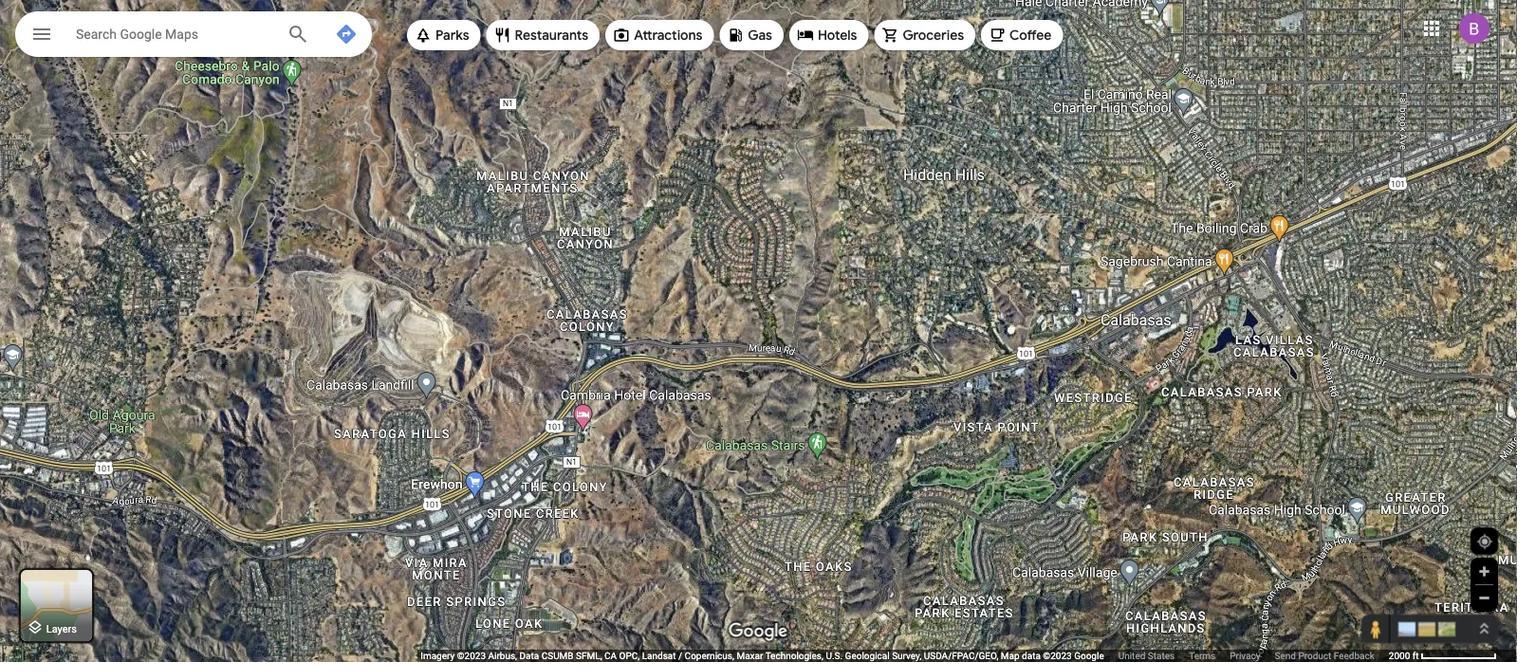Task type: vqa. For each thing, say whether or not it's contained in the screenshot.
the top departure text box
no



Task type: describe. For each thing, give the bounding box(es) containing it.
u.s.
[[826, 651, 843, 662]]

terms
[[1189, 651, 1216, 662]]

search google maps field containing search google maps
[[15, 11, 372, 57]]

ft
[[1413, 651, 1419, 662]]

2000 ft button
[[1389, 651, 1498, 662]]

send product feedback button
[[1275, 650, 1375, 662]]

send product feedback
[[1275, 651, 1375, 662]]

states
[[1148, 651, 1175, 662]]

google inside 'footer'
[[1074, 651, 1104, 662]]

maxar
[[737, 651, 763, 662]]

data
[[520, 651, 539, 662]]

survey,
[[892, 651, 922, 662]]

show street view coverage image
[[1363, 615, 1390, 643]]

restaurants
[[515, 27, 589, 44]]

parks button
[[407, 12, 481, 58]]

airbus,
[[488, 651, 517, 662]]

sfml,
[[576, 651, 602, 662]]

2000 ft
[[1389, 651, 1419, 662]]

product
[[1299, 651, 1332, 662]]

geological
[[845, 651, 890, 662]]

show your location image
[[1477, 533, 1494, 550]]

ca
[[605, 651, 617, 662]]

landsat
[[642, 651, 676, 662]]

united states button
[[1119, 650, 1175, 662]]

opc,
[[619, 651, 640, 662]]

zoom in image
[[1478, 565, 1492, 579]]

usda/fpac/geo,
[[924, 651, 999, 662]]

hotels button
[[790, 12, 869, 58]]

search
[[76, 26, 117, 42]]

search google maps
[[76, 26, 198, 42]]

footer inside "google maps" element
[[421, 650, 1389, 662]]

search google maps field inside search box
[[76, 22, 271, 45]]

/
[[679, 651, 683, 662]]

coffee
[[1010, 27, 1052, 44]]

2 ©2023 from the left
[[1043, 651, 1072, 662]]

privacy
[[1230, 651, 1261, 662]]

map
[[1001, 651, 1020, 662]]

technologies,
[[766, 651, 824, 662]]

zoom out image
[[1478, 591, 1492, 606]]

hotels
[[818, 27, 857, 44]]

data
[[1022, 651, 1041, 662]]



Task type: locate. For each thing, give the bounding box(es) containing it.
0 horizontal spatial ©2023
[[457, 651, 486, 662]]

©2023
[[457, 651, 486, 662], [1043, 651, 1072, 662]]

1 ©2023 from the left
[[457, 651, 486, 662]]

google account: bob builder  
(b0bth3builder2k23@gmail.com) image
[[1460, 13, 1490, 44]]

google left united
[[1074, 651, 1104, 662]]

0 horizontal spatial google
[[120, 26, 162, 42]]

none search field containing 
[[15, 11, 372, 61]]

coffee button
[[981, 12, 1063, 58]]

2000
[[1389, 651, 1411, 662]]

gas button
[[720, 12, 784, 58]]

 button
[[15, 11, 68, 61]]

privacy button
[[1230, 650, 1261, 662]]

parks
[[436, 27, 469, 44]]

Search Google Maps field
[[15, 11, 372, 57], [76, 22, 271, 45]]

feedback
[[1334, 651, 1375, 662]]

imagery ©2023 airbus, data csumb sfml, ca opc, landsat / copernicus, maxar technologies, u.s. geological survey, usda/fpac/geo, map data ©2023 google
[[421, 651, 1104, 662]]

©2023 left the airbus, on the bottom of page
[[457, 651, 486, 662]]

imagery
[[421, 651, 455, 662]]

gas
[[748, 27, 773, 44]]

united
[[1119, 651, 1146, 662]]

copernicus,
[[685, 651, 735, 662]]

google left maps in the left of the page
[[120, 26, 162, 42]]

attractions button
[[606, 12, 714, 58]]

1 horizontal spatial google
[[1074, 651, 1104, 662]]

united states
[[1119, 651, 1175, 662]]

send
[[1275, 651, 1296, 662]]


[[30, 20, 53, 48]]

google inside "field"
[[120, 26, 162, 42]]

1 vertical spatial google
[[1074, 651, 1104, 662]]

None search field
[[15, 11, 372, 61]]

csumb
[[542, 651, 574, 662]]

footer containing imagery ©2023 airbus, data csumb sfml, ca opc, landsat / copernicus, maxar technologies, u.s. geological survey, usda/fpac/geo, map data ©2023 google
[[421, 650, 1389, 662]]

groceries
[[903, 27, 964, 44]]

restaurants button
[[486, 12, 600, 58]]

1 horizontal spatial ©2023
[[1043, 651, 1072, 662]]

maps
[[165, 26, 198, 42]]

groceries button
[[875, 12, 976, 58]]

©2023 right data at the right bottom of page
[[1043, 651, 1072, 662]]

terms button
[[1189, 650, 1216, 662]]

google
[[120, 26, 162, 42], [1074, 651, 1104, 662]]

google maps element
[[0, 0, 1518, 662]]

0 vertical spatial google
[[120, 26, 162, 42]]

layers
[[46, 623, 77, 635]]

none search field inside "google maps" element
[[15, 11, 372, 61]]

footer
[[421, 650, 1389, 662]]

attractions
[[634, 27, 703, 44]]



